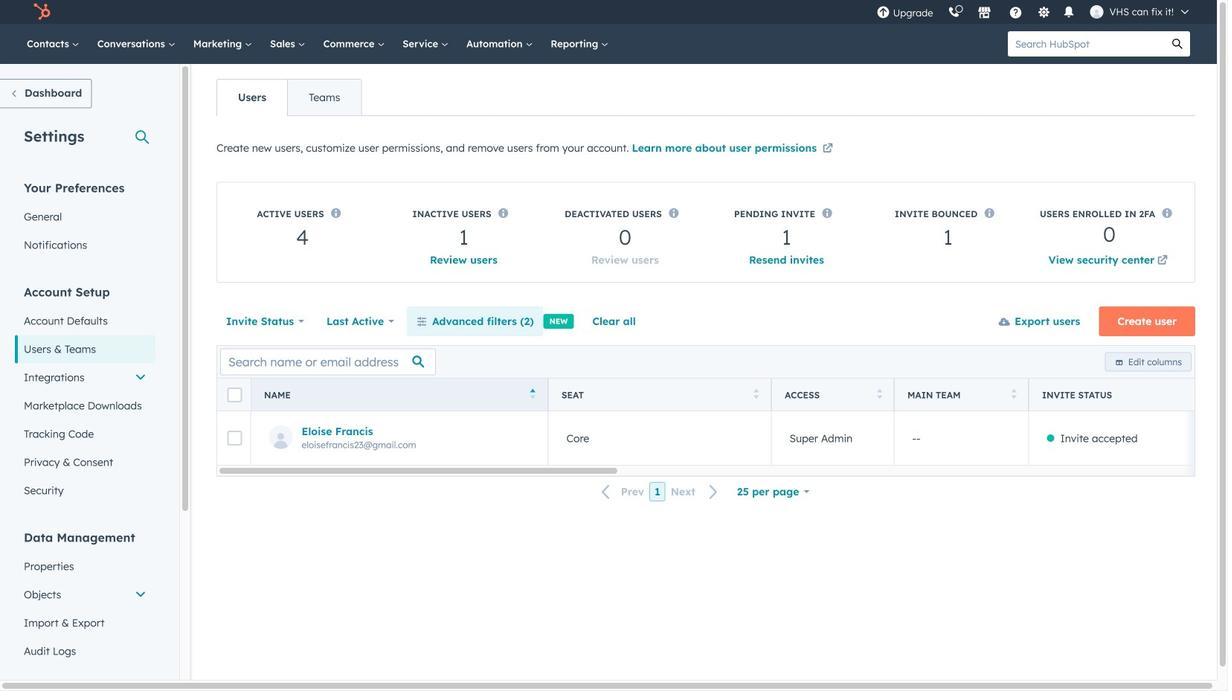 Task type: vqa. For each thing, say whether or not it's contained in the screenshot.
The Defaults
no



Task type: locate. For each thing, give the bounding box(es) containing it.
2 press to sort. image from the left
[[1012, 389, 1017, 399]]

link opens in a new window image
[[823, 144, 833, 154], [1158, 256, 1168, 266]]

1 press to sort. element from the left
[[754, 389, 759, 401]]

press to sort. image
[[754, 389, 759, 399]]

press to sort. image for first the press to sort. element from the right
[[1012, 389, 1017, 399]]

press to sort. image
[[877, 389, 883, 399], [1012, 389, 1017, 399]]

1 vertical spatial link opens in a new window image
[[1158, 256, 1168, 266]]

menu
[[870, 0, 1199, 24]]

press to sort. element
[[754, 389, 759, 401], [877, 389, 883, 401], [1012, 389, 1017, 401]]

0 vertical spatial link opens in a new window image
[[823, 144, 833, 154]]

0 horizontal spatial press to sort. element
[[754, 389, 759, 401]]

marketplaces image
[[978, 7, 992, 20]]

1 horizontal spatial press to sort. image
[[1012, 389, 1017, 399]]

1 press to sort. image from the left
[[877, 389, 883, 399]]

2 horizontal spatial press to sort. element
[[1012, 389, 1017, 401]]

1 vertical spatial link opens in a new window image
[[1158, 252, 1168, 270]]

1 horizontal spatial link opens in a new window image
[[1158, 252, 1168, 270]]

link opens in a new window image
[[823, 140, 833, 158], [1158, 252, 1168, 270]]

your preferences element
[[15, 180, 156, 259]]

1 horizontal spatial press to sort. element
[[877, 389, 883, 401]]

navigation
[[217, 79, 362, 116]]

0 vertical spatial link opens in a new window image
[[823, 140, 833, 158]]

0 horizontal spatial press to sort. image
[[877, 389, 883, 399]]



Task type: describe. For each thing, give the bounding box(es) containing it.
press to sort. image for 2nd the press to sort. element
[[877, 389, 883, 399]]

2 press to sort. element from the left
[[877, 389, 883, 401]]

terry turtle image
[[1091, 5, 1104, 19]]

pagination navigation
[[593, 482, 728, 502]]

0 horizontal spatial link opens in a new window image
[[823, 144, 833, 154]]

account setup element
[[15, 284, 156, 505]]

ascending sort. press to sort descending. image
[[530, 389, 536, 399]]

3 press to sort. element from the left
[[1012, 389, 1017, 401]]

0 horizontal spatial link opens in a new window image
[[823, 140, 833, 158]]

Search name or email address search field
[[220, 349, 436, 375]]

ascending sort. press to sort descending. element
[[530, 389, 536, 401]]

1 horizontal spatial link opens in a new window image
[[1158, 256, 1168, 266]]

Search HubSpot search field
[[1008, 31, 1165, 57]]

data management element
[[15, 529, 156, 666]]



